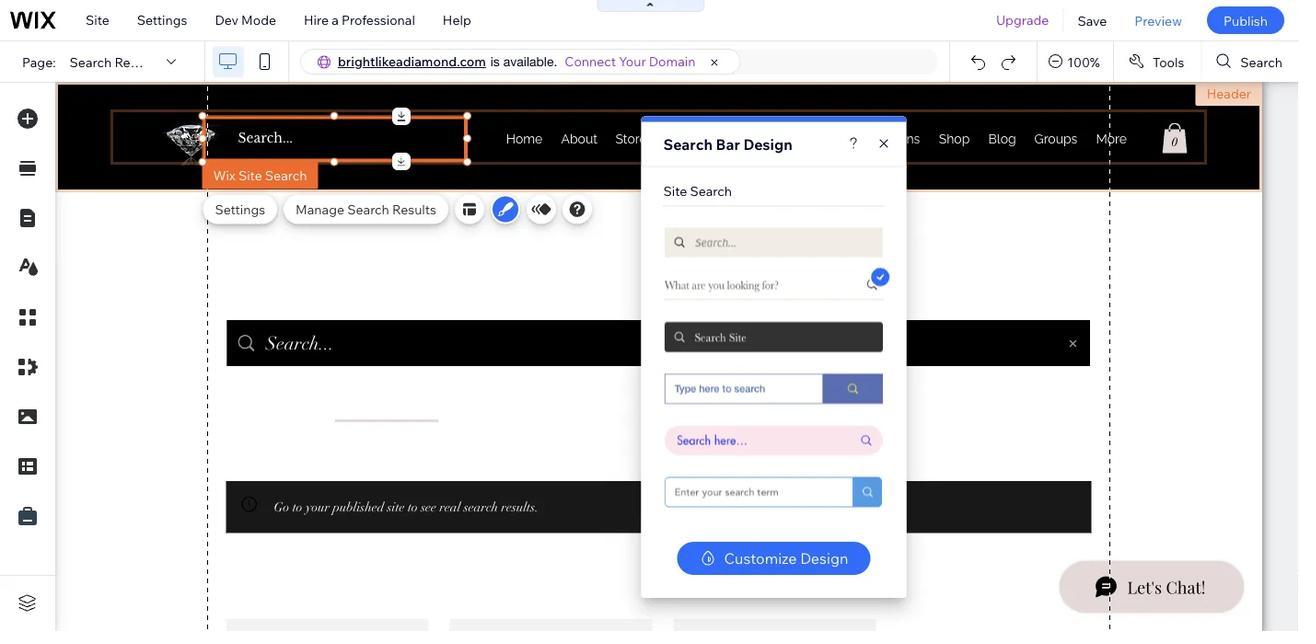 Task type: vqa. For each thing, say whether or not it's contained in the screenshot.
Preview button
yes



Task type: locate. For each thing, give the bounding box(es) containing it.
tools button
[[1115, 41, 1202, 82]]

settings
[[137, 12, 187, 28], [215, 201, 265, 217]]

search button
[[1202, 41, 1300, 82]]

design right the customize at the bottom
[[801, 550, 849, 568]]

design
[[744, 135, 793, 153], [801, 550, 849, 568]]

1 vertical spatial results
[[392, 201, 437, 217]]

1 horizontal spatial design
[[801, 550, 849, 568]]

customize
[[725, 550, 797, 568]]

hire a professional
[[304, 12, 415, 28]]

design inside button
[[801, 550, 849, 568]]

site up search results
[[86, 12, 109, 28]]

settings down wix
[[215, 201, 265, 217]]

2 horizontal spatial site
[[664, 183, 687, 199]]

site right wix
[[238, 167, 262, 183]]

dev
[[215, 12, 239, 28]]

0 horizontal spatial settings
[[137, 12, 187, 28]]

site
[[86, 12, 109, 28], [238, 167, 262, 183], [664, 183, 687, 199]]

save
[[1078, 12, 1108, 28]]

100%
[[1068, 54, 1101, 70]]

customize design button
[[678, 543, 871, 576]]

0 horizontal spatial site
[[86, 12, 109, 28]]

1 horizontal spatial settings
[[215, 201, 265, 217]]

design right bar
[[744, 135, 793, 153]]

available.
[[504, 54, 558, 69]]

help
[[443, 12, 471, 28]]

1 vertical spatial design
[[801, 550, 849, 568]]

site down search bar design
[[664, 183, 687, 199]]

publish button
[[1208, 6, 1285, 34]]

0 vertical spatial design
[[744, 135, 793, 153]]

results
[[115, 54, 159, 70], [392, 201, 437, 217]]

0 vertical spatial results
[[115, 54, 159, 70]]

0 vertical spatial settings
[[137, 12, 187, 28]]

your
[[619, 53, 646, 70]]

search bar design
[[664, 135, 793, 153]]

is available. connect your domain
[[491, 53, 696, 70]]

settings up search results
[[137, 12, 187, 28]]

1 horizontal spatial results
[[392, 201, 437, 217]]

1 vertical spatial settings
[[215, 201, 265, 217]]

search
[[70, 54, 112, 70], [1241, 54, 1283, 70], [664, 135, 713, 153], [265, 167, 307, 183], [690, 183, 732, 199], [347, 201, 390, 217]]

wix
[[213, 167, 236, 183]]

dev mode
[[215, 12, 276, 28]]



Task type: describe. For each thing, give the bounding box(es) containing it.
preview button
[[1121, 0, 1197, 41]]

customize design
[[725, 550, 849, 568]]

tools
[[1153, 54, 1185, 70]]

publish
[[1224, 12, 1268, 28]]

preview
[[1135, 12, 1183, 28]]

manage search results
[[296, 201, 437, 217]]

bar
[[716, 135, 741, 153]]

domain
[[649, 53, 696, 70]]

brightlikeadiamond.com
[[338, 53, 486, 70]]

hire
[[304, 12, 329, 28]]

site search
[[664, 183, 732, 199]]

1 horizontal spatial site
[[238, 167, 262, 183]]

site for site search
[[664, 183, 687, 199]]

search results
[[70, 54, 159, 70]]

header
[[1207, 86, 1252, 102]]

is
[[491, 54, 500, 69]]

0 horizontal spatial results
[[115, 54, 159, 70]]

upgrade
[[997, 12, 1050, 28]]

connect
[[565, 53, 616, 70]]

search inside button
[[1241, 54, 1283, 70]]

manage
[[296, 201, 345, 217]]

save button
[[1064, 0, 1121, 41]]

site for site
[[86, 12, 109, 28]]

wix site search
[[213, 167, 307, 183]]

a
[[332, 12, 339, 28]]

mode
[[241, 12, 276, 28]]

100% button
[[1038, 41, 1114, 82]]

professional
[[342, 12, 415, 28]]

0 horizontal spatial design
[[744, 135, 793, 153]]



